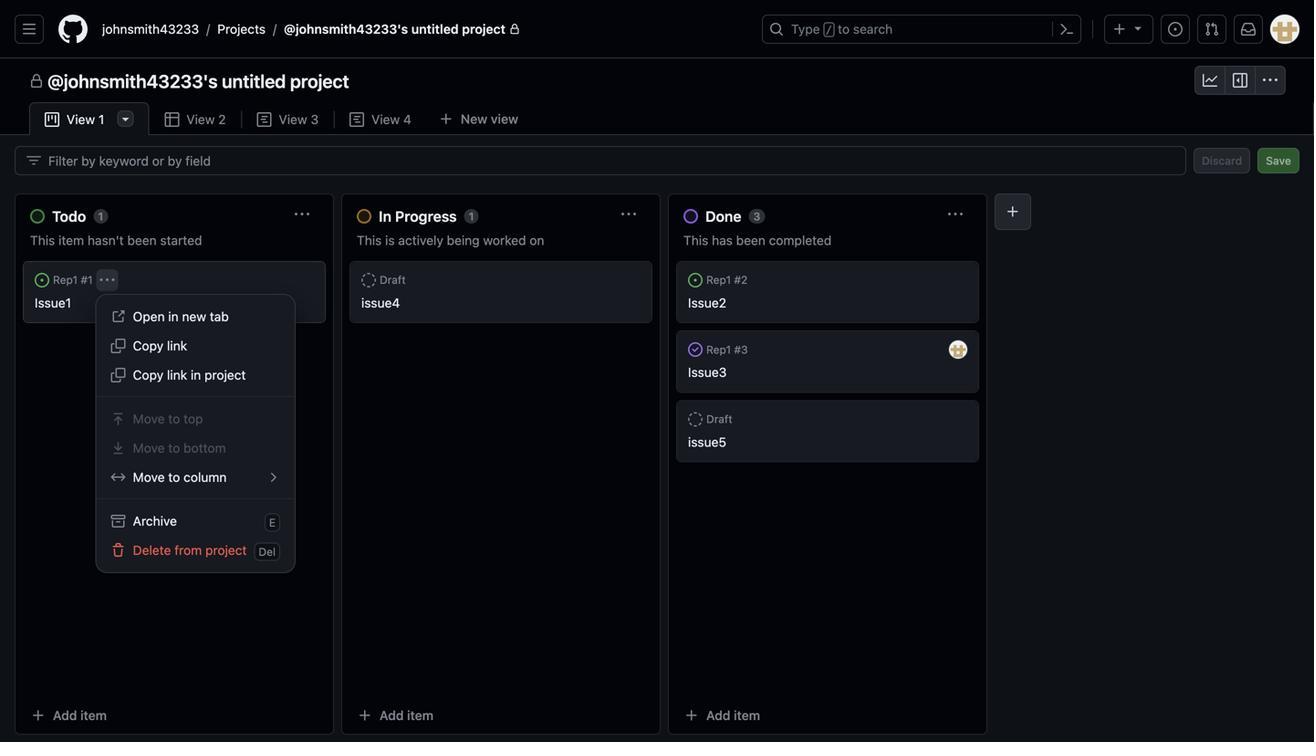 Task type: describe. For each thing, give the bounding box(es) containing it.
/ for type
[[826, 24, 833, 37]]

view for view 1
[[67, 112, 95, 127]]

worked
[[483, 233, 526, 248]]

move to bottom image
[[111, 441, 126, 455]]

view 1
[[67, 112, 104, 127]]

draft for issue4
[[380, 274, 406, 286]]

projects
[[217, 21, 266, 37]]

view 3 link
[[241, 102, 334, 136]]

arrow both image
[[111, 470, 126, 485]]

move for move to bottom
[[133, 440, 165, 455]]

to for bottom
[[168, 440, 180, 455]]

on
[[530, 233, 545, 248]]

new view button
[[427, 105, 530, 134]]

completed
[[769, 233, 832, 248]]

view 1 link
[[29, 102, 149, 136]]

link external image
[[111, 309, 126, 324]]

untitled inside project navigation
[[222, 70, 286, 92]]

draft issue image
[[362, 273, 376, 287]]

view 2
[[186, 112, 226, 127]]

done
[[706, 208, 742, 225]]

rep1 for issue1
[[53, 274, 78, 286]]

notifications image
[[1242, 22, 1256, 37]]

issue4
[[362, 295, 400, 310]]

johnsmith43233
[[102, 21, 199, 37]]

trash image
[[111, 543, 126, 558]]

4
[[403, 112, 412, 127]]

view for view 2
[[186, 112, 215, 127]]

1 inside 'link'
[[99, 112, 104, 127]]

move for move to top
[[133, 411, 165, 426]]

@johnsmith43233's untitled project link
[[277, 15, 528, 44]]

move for move to column
[[133, 470, 165, 485]]

sc 9kayk9 0 image down git pull request image
[[1203, 73, 1218, 88]]

view
[[491, 111, 519, 126]]

Filter by keyword or by field field
[[48, 147, 1171, 174]]

johnsmith43233 image
[[949, 341, 968, 359]]

view 4 link
[[334, 102, 427, 136]]

move to top
[[133, 411, 203, 426]]

2 horizontal spatial 3
[[754, 210, 761, 223]]

copy for copy link
[[133, 338, 164, 353]]

view filters region
[[15, 146, 1300, 175]]

issue5
[[688, 434, 727, 450]]

issue2 button
[[688, 295, 727, 310]]

list containing johnsmith43233 / projects /
[[95, 15, 751, 44]]

started
[[160, 233, 202, 248]]

type
[[792, 21, 820, 37]]

move to column
[[133, 470, 227, 485]]

link for copy link in project
[[167, 367, 187, 382]]

triangle down image
[[1131, 21, 1146, 35]]

# for issue2
[[734, 274, 741, 286]]

copy image for copy link in project
[[111, 368, 126, 382]]

view 2 link
[[149, 102, 241, 136]]

open issue image for issue1
[[35, 273, 49, 287]]

issue5 button
[[688, 434, 727, 450]]

more actions image
[[100, 273, 115, 287]]

progress
[[395, 208, 457, 225]]

e
[[269, 516, 276, 529]]

delete
[[133, 543, 171, 558]]

2 been from the left
[[736, 233, 766, 248]]

to for top
[[168, 411, 180, 426]]

project left lock image
[[462, 21, 506, 37]]

copy link in project menu item
[[104, 361, 288, 390]]

sc 9kayk9 0 image for view filters region
[[26, 153, 41, 168]]

johnsmith43233 / projects /
[[102, 21, 277, 37]]

open issue image for issue2
[[688, 273, 703, 287]]

delete from project
[[133, 543, 247, 558]]

move to bottom menu item
[[111, 439, 280, 457]]

issue3 button
[[688, 365, 727, 380]]

actively
[[398, 233, 444, 248]]

rep1 # 1
[[53, 274, 93, 286]]

sc 9kayk9 0 image down "notifications" icon
[[1233, 73, 1248, 88]]

draft for issue5
[[707, 413, 733, 426]]

new
[[182, 309, 206, 324]]

todo
[[52, 208, 86, 225]]

project right from
[[205, 543, 247, 558]]

sc 9kayk9 0 image for view 1 'link'
[[45, 112, 59, 127]]

being
[[447, 233, 480, 248]]

save button
[[1258, 148, 1300, 173]]

0 vertical spatial @johnsmith43233's untitled project
[[284, 21, 506, 37]]

projects link
[[210, 15, 273, 44]]

tab list containing new view
[[29, 102, 560, 136]]

done column menu image
[[949, 207, 963, 222]]

copy for copy link in project
[[133, 367, 164, 382]]

2 inside tab list
[[218, 112, 226, 127]]

sc 9kayk9 0 image up save
[[1264, 73, 1278, 88]]

rep1 right 'closed as completed issue' image
[[707, 343, 731, 356]]

in
[[379, 208, 392, 225]]

plus image
[[1113, 22, 1127, 37]]

in inside menu item
[[191, 367, 201, 382]]

view for view 4
[[372, 112, 400, 127]]



Task type: locate. For each thing, give the bounding box(es) containing it.
move to column menu item
[[104, 463, 288, 492]]

3 up 'this has been completed'
[[754, 210, 761, 223]]

new
[[461, 111, 488, 126]]

0 vertical spatial 2
[[218, 112, 226, 127]]

1 vertical spatial in
[[191, 367, 201, 382]]

0 horizontal spatial this
[[30, 233, 55, 248]]

open issue image
[[35, 273, 49, 287], [688, 273, 703, 287]]

1 horizontal spatial /
[[273, 21, 277, 37]]

move right arrow both icon
[[133, 470, 165, 485]]

sc 9kayk9 0 image up view 1 'link'
[[29, 74, 44, 89]]

region
[[96, 295, 295, 572]]

move to top image
[[111, 412, 126, 426]]

issue opened image
[[1169, 22, 1183, 37]]

been right hasn't
[[127, 233, 157, 248]]

0 vertical spatial copy image
[[111, 339, 126, 353]]

1 vertical spatial move
[[133, 440, 165, 455]]

open in new tab link
[[104, 302, 288, 331]]

view left 4
[[372, 112, 400, 127]]

@johnsmith43233's untitled project inside project navigation
[[47, 70, 349, 92]]

draft right draft issue icon
[[707, 413, 733, 426]]

add a new column to the board image
[[1006, 204, 1021, 219]]

move right the move to top image
[[133, 411, 165, 426]]

view right view options for view 1 icon
[[186, 112, 215, 127]]

2
[[218, 112, 226, 127], [741, 274, 748, 286]]

2 copy from the top
[[133, 367, 164, 382]]

this is actively being worked on
[[357, 233, 545, 248]]

view options for view 1 image
[[118, 111, 133, 126]]

1 vertical spatial 2
[[741, 274, 748, 286]]

open issue image up issue1 button
[[35, 273, 49, 287]]

to
[[838, 21, 850, 37], [168, 411, 180, 426], [168, 440, 180, 455], [168, 470, 180, 485]]

in progress column menu image
[[622, 207, 636, 222]]

copy image for copy link
[[111, 339, 126, 353]]

0 horizontal spatial in
[[168, 309, 179, 324]]

rep1
[[53, 274, 78, 286], [707, 274, 731, 286], [707, 343, 731, 356]]

2 horizontal spatial /
[[826, 24, 833, 37]]

to left search
[[838, 21, 850, 37]]

homepage image
[[58, 15, 88, 44]]

this item hasn't been started
[[30, 233, 202, 248]]

move to top menu item
[[111, 410, 280, 428]]

# down 'this has been completed'
[[734, 274, 741, 286]]

link down 'open in new tab'
[[167, 338, 187, 353]]

issue1 button
[[35, 295, 71, 310]]

2 copy image from the top
[[111, 368, 126, 382]]

in progress
[[379, 208, 457, 225]]

0 vertical spatial move
[[133, 411, 165, 426]]

in
[[168, 309, 179, 324], [191, 367, 201, 382]]

/ left projects
[[206, 21, 210, 37]]

1 open issue image from the left
[[35, 273, 49, 287]]

1 vertical spatial @johnsmith43233's
[[47, 70, 218, 92]]

2 open issue image from the left
[[688, 273, 703, 287]]

sc 9kayk9 0 image for view 4 link
[[350, 112, 364, 127]]

@johnsmith43233's untitled project up view 4
[[284, 21, 506, 37]]

open in new tab
[[133, 309, 229, 324]]

2 down 'this has been completed'
[[741, 274, 748, 286]]

@johnsmith43233's untitled project up the view 2 link
[[47, 70, 349, 92]]

tab panel containing todo
[[0, 135, 1315, 742]]

hasn't
[[88, 233, 124, 248]]

copy image down 'link external' icon
[[111, 339, 126, 353]]

untitled left lock image
[[412, 21, 459, 37]]

rep1 # 2
[[707, 274, 748, 286]]

johnsmith43233 link
[[95, 15, 206, 44]]

column
[[184, 470, 227, 485]]

project inside navigation
[[290, 70, 349, 92]]

list
[[95, 15, 751, 44]]

sc 9kayk9 0 image left view 4
[[350, 112, 364, 127]]

sc 9kayk9 0 image left view 1
[[45, 112, 59, 127]]

2 vertical spatial move
[[133, 470, 165, 485]]

project down copy link menu item
[[205, 367, 246, 382]]

menu containing open in new tab
[[96, 295, 295, 572]]

view left view options for view 1 icon
[[67, 112, 95, 127]]

0 horizontal spatial open issue image
[[35, 273, 49, 287]]

discard
[[1202, 154, 1243, 167]]

3 inside tab list
[[311, 112, 319, 127]]

archive image
[[111, 514, 126, 529]]

issue2
[[688, 295, 727, 310]]

is
[[385, 233, 395, 248]]

project up view 3
[[290, 70, 349, 92]]

bottom
[[184, 440, 226, 455]]

2 vertical spatial 3
[[741, 343, 748, 356]]

been right has
[[736, 233, 766, 248]]

1 left more actions icon
[[88, 274, 93, 286]]

3 this from the left
[[684, 233, 709, 248]]

this
[[30, 233, 55, 248], [357, 233, 382, 248], [684, 233, 709, 248]]

to inside move to top menu item
[[168, 411, 180, 426]]

@johnsmith43233's inside project navigation
[[47, 70, 218, 92]]

region containing open in new tab
[[96, 295, 295, 572]]

new view
[[461, 111, 519, 126]]

1 been from the left
[[127, 233, 157, 248]]

move to bottom
[[133, 440, 226, 455]]

0 horizontal spatial @johnsmith43233's
[[47, 70, 218, 92]]

untitled
[[412, 21, 459, 37], [222, 70, 286, 92]]

link for copy link
[[167, 338, 187, 353]]

tab panel
[[0, 135, 1315, 742]]

4 view from the left
[[372, 112, 400, 127]]

this has been completed
[[684, 233, 832, 248]]

1 copy image from the top
[[111, 339, 126, 353]]

todo column menu image
[[295, 207, 309, 222]]

type / to search
[[792, 21, 893, 37]]

in left new
[[168, 309, 179, 324]]

to down move to bottom
[[168, 470, 180, 485]]

project
[[462, 21, 506, 37], [290, 70, 349, 92], [205, 367, 246, 382], [205, 543, 247, 558]]

rep1 up issue1 button
[[53, 274, 78, 286]]

this left is
[[357, 233, 382, 248]]

git pull request image
[[1205, 22, 1220, 37]]

0 vertical spatial in
[[168, 309, 179, 324]]

1 horizontal spatial draft
[[707, 413, 733, 426]]

sc 9kayk9 0 image left view 3
[[257, 112, 272, 127]]

#
[[81, 274, 88, 286], [734, 274, 741, 286], [734, 343, 741, 356]]

to for column
[[168, 470, 180, 485]]

copy link menu item
[[104, 331, 288, 361]]

0 vertical spatial copy
[[133, 338, 164, 353]]

del
[[259, 545, 276, 558]]

view 3
[[279, 112, 319, 127]]

/
[[206, 21, 210, 37], [273, 21, 277, 37], [826, 24, 833, 37]]

@johnsmith43233's
[[284, 21, 408, 37], [47, 70, 218, 92]]

this for done
[[684, 233, 709, 248]]

lock image
[[509, 24, 520, 35]]

chevron right image
[[266, 470, 280, 485]]

1 this from the left
[[30, 233, 55, 248]]

this left has
[[684, 233, 709, 248]]

save
[[1266, 154, 1292, 167]]

2 left view 3 link at top
[[218, 112, 226, 127]]

3 move from the top
[[133, 470, 165, 485]]

rep1 for issue2
[[707, 274, 731, 286]]

rep1 up issue2
[[707, 274, 731, 286]]

tab
[[210, 309, 229, 324]]

/ right type
[[826, 24, 833, 37]]

0 vertical spatial untitled
[[412, 21, 459, 37]]

@johnsmith43233's untitled project
[[284, 21, 506, 37], [47, 70, 349, 92]]

draft right draft issue image
[[380, 274, 406, 286]]

been
[[127, 233, 157, 248], [736, 233, 766, 248]]

3 view from the left
[[279, 112, 307, 127]]

search
[[853, 21, 893, 37]]

view right the view 2
[[279, 112, 307, 127]]

1 horizontal spatial in
[[191, 367, 201, 382]]

this for in progress
[[357, 233, 382, 248]]

to up move to column
[[168, 440, 180, 455]]

view
[[67, 112, 95, 127], [186, 112, 215, 127], [279, 112, 307, 127], [372, 112, 400, 127]]

2 view from the left
[[186, 112, 215, 127]]

copy image
[[111, 339, 126, 353], [111, 368, 126, 382]]

sc 9kayk9 0 image inside view 4 link
[[350, 112, 364, 127]]

0 vertical spatial @johnsmith43233's
[[284, 21, 408, 37]]

/ inside the type / to search
[[826, 24, 833, 37]]

issue4 button
[[362, 295, 400, 310]]

0 vertical spatial 3
[[311, 112, 319, 127]]

/ right projects
[[273, 21, 277, 37]]

view inside 'link'
[[67, 112, 95, 127]]

open issue image up issue2
[[688, 273, 703, 287]]

# left more actions icon
[[81, 274, 88, 286]]

copy link
[[133, 338, 187, 353]]

to left top
[[168, 411, 180, 426]]

2 horizontal spatial this
[[684, 233, 709, 248]]

2 this from the left
[[357, 233, 382, 248]]

copy link in project
[[133, 367, 246, 382]]

archive menu item
[[104, 507, 288, 536]]

2 link from the top
[[167, 367, 187, 382]]

command palette image
[[1060, 22, 1075, 37]]

copy down 'open'
[[133, 338, 164, 353]]

0 horizontal spatial been
[[127, 233, 157, 248]]

copy
[[133, 338, 164, 353], [133, 367, 164, 382]]

move right move to bottom icon
[[133, 440, 165, 455]]

draft
[[380, 274, 406, 286], [707, 413, 733, 426]]

1 horizontal spatial 2
[[741, 274, 748, 286]]

1 horizontal spatial this
[[357, 233, 382, 248]]

view for view 3
[[279, 112, 307, 127]]

0 vertical spatial draft
[[380, 274, 406, 286]]

0 vertical spatial link
[[167, 338, 187, 353]]

menu
[[96, 295, 295, 572]]

@johnsmith43233's inside list
[[284, 21, 408, 37]]

1 vertical spatial link
[[167, 367, 187, 382]]

rep1 # 3
[[707, 343, 748, 356]]

untitled inside the @johnsmith43233's untitled project link
[[412, 21, 459, 37]]

view 4
[[372, 112, 412, 127]]

# for issue1
[[81, 274, 88, 286]]

1 vertical spatial copy image
[[111, 368, 126, 382]]

1 link from the top
[[167, 338, 187, 353]]

1 view from the left
[[67, 112, 95, 127]]

issue3
[[688, 365, 727, 380]]

sc 9kayk9 0 image left the view 2
[[165, 112, 179, 127]]

0 horizontal spatial 3
[[311, 112, 319, 127]]

/ for johnsmith43233
[[206, 21, 210, 37]]

1 horizontal spatial been
[[736, 233, 766, 248]]

2 move from the top
[[133, 440, 165, 455]]

open
[[133, 309, 165, 324]]

issue1
[[35, 295, 71, 310]]

1 up being
[[469, 210, 474, 223]]

3
[[311, 112, 319, 127], [754, 210, 761, 223], [741, 343, 748, 356]]

1 up hasn't
[[98, 210, 103, 223]]

1 copy from the top
[[133, 338, 164, 353]]

1
[[99, 112, 104, 127], [98, 210, 103, 223], [469, 210, 474, 223], [88, 274, 93, 286]]

1 move from the top
[[133, 411, 165, 426]]

item
[[58, 233, 84, 248]]

1 horizontal spatial untitled
[[412, 21, 459, 37]]

sc 9kayk9 0 image inside the view 2 link
[[165, 112, 179, 127]]

to inside move to bottom menu item
[[168, 440, 180, 455]]

sc 9kayk9 0 image
[[1233, 73, 1248, 88], [29, 74, 44, 89], [45, 112, 59, 127], [350, 112, 364, 127], [26, 153, 41, 168]]

1 vertical spatial untitled
[[222, 70, 286, 92]]

in down copy link menu item
[[191, 367, 201, 382]]

3 right 'closed as completed issue' image
[[741, 343, 748, 356]]

0 horizontal spatial /
[[206, 21, 210, 37]]

0 horizontal spatial draft
[[380, 274, 406, 286]]

1 vertical spatial copy
[[133, 367, 164, 382]]

top
[[184, 411, 203, 426]]

sc 9kayk9 0 image
[[1203, 73, 1218, 88], [1264, 73, 1278, 88], [165, 112, 179, 127], [257, 112, 272, 127]]

archive
[[133, 513, 177, 529]]

sc 9kayk9 0 image inside view 3 link
[[257, 112, 272, 127]]

1 horizontal spatial @johnsmith43233's
[[284, 21, 408, 37]]

untitled up view 3 link at top
[[222, 70, 286, 92]]

delete from project menu item
[[104, 536, 288, 565]]

0 horizontal spatial untitled
[[222, 70, 286, 92]]

draft issue image
[[688, 412, 703, 427]]

sc 9kayk9 0 image inside view filters region
[[26, 153, 41, 168]]

1 left view options for view 1 icon
[[99, 112, 104, 127]]

copy down copy link
[[133, 367, 164, 382]]

from
[[175, 543, 202, 558]]

0 horizontal spatial 2
[[218, 112, 226, 127]]

to inside move to column menu item
[[168, 470, 180, 485]]

discard button
[[1194, 148, 1251, 173]]

this left item
[[30, 233, 55, 248]]

project navigation
[[0, 58, 1315, 102]]

tab list
[[29, 102, 560, 136]]

copy image up the move to top image
[[111, 368, 126, 382]]

1 vertical spatial 3
[[754, 210, 761, 223]]

1 vertical spatial @johnsmith43233's untitled project
[[47, 70, 349, 92]]

3 left view 4 link
[[311, 112, 319, 127]]

sc 9kayk9 0 image inside view 1 'link'
[[45, 112, 59, 127]]

move
[[133, 411, 165, 426], [133, 440, 165, 455], [133, 470, 165, 485]]

1 vertical spatial draft
[[707, 413, 733, 426]]

link down copy link
[[167, 367, 187, 382]]

sc 9kayk9 0 image down view 1 'link'
[[26, 153, 41, 168]]

has
[[712, 233, 733, 248]]

1 horizontal spatial open issue image
[[688, 273, 703, 287]]

closed as completed issue image
[[688, 342, 703, 357]]

link
[[167, 338, 187, 353], [167, 367, 187, 382]]

1 horizontal spatial 3
[[741, 343, 748, 356]]

this for todo
[[30, 233, 55, 248]]

# right 'closed as completed issue' image
[[734, 343, 741, 356]]



Task type: vqa. For each thing, say whether or not it's contained in the screenshot.
2nd the Open issue Image from right
yes



